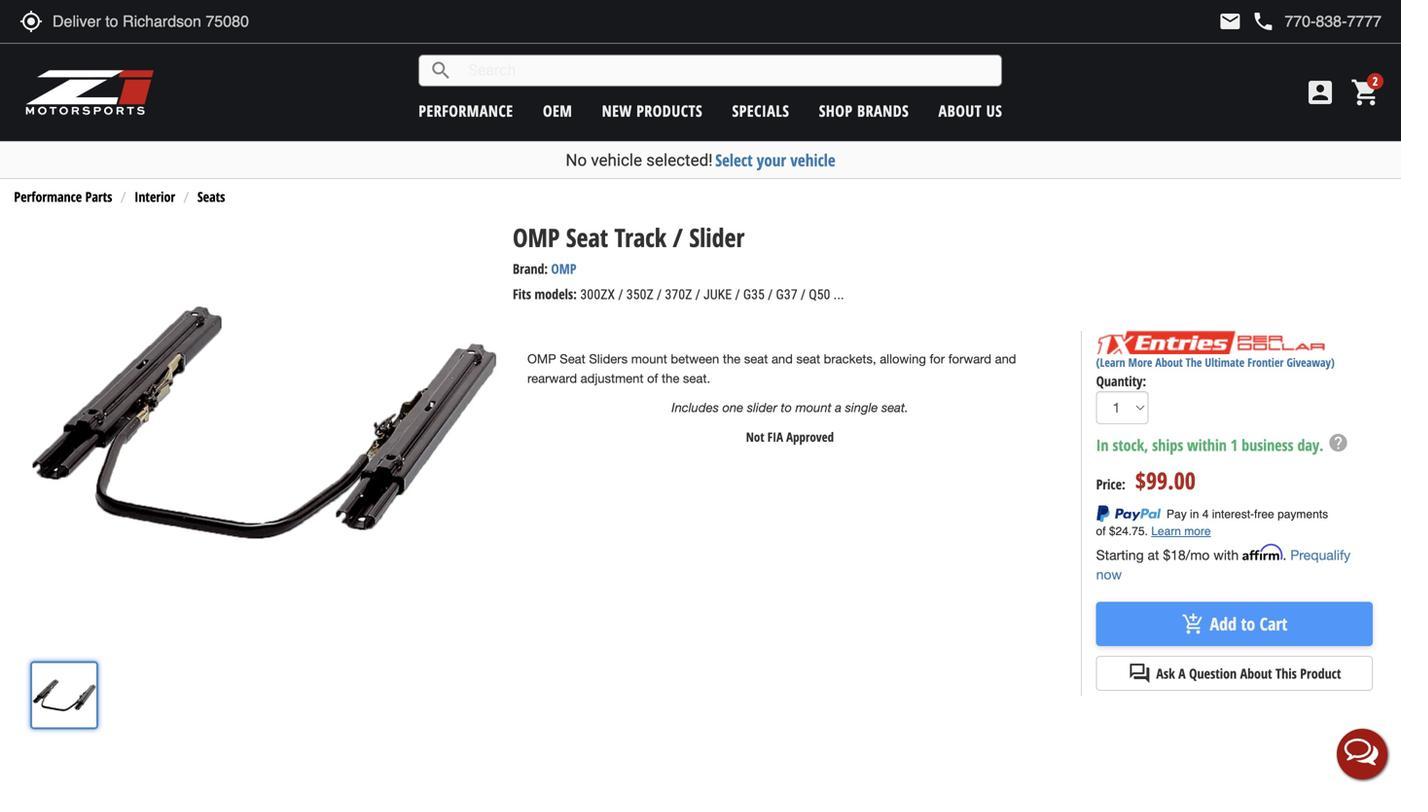 Task type: locate. For each thing, give the bounding box(es) containing it.
prequalify now
[[1097, 547, 1351, 582]]

affirm
[[1243, 544, 1284, 561]]

2 and from the left
[[996, 351, 1017, 366]]

seat inside omp seat track / slider brand: omp fits models: 300zx / 350z / 370z / juke / g35 / g37 / q50 ...
[[566, 220, 609, 255]]

1 horizontal spatial seat
[[797, 351, 821, 366]]

phone
[[1252, 10, 1276, 33]]

0 horizontal spatial mount
[[632, 351, 668, 366]]

/
[[673, 220, 683, 255], [619, 287, 624, 303], [657, 287, 662, 303], [696, 287, 701, 303], [735, 287, 741, 303], [768, 287, 773, 303], [801, 287, 806, 303]]

2 vertical spatial omp
[[528, 351, 557, 366]]

/ right the 350z
[[657, 287, 662, 303]]

account_box link
[[1301, 77, 1342, 108]]

2 vertical spatial about
[[1241, 665, 1273, 683]]

about left this at the bottom of page
[[1241, 665, 1273, 683]]

to
[[781, 400, 792, 415], [1242, 612, 1256, 636]]

omp up models:
[[551, 260, 577, 278]]

vehicle right your
[[791, 149, 836, 171]]

add_shopping_cart
[[1182, 613, 1206, 636]]

0 horizontal spatial seat.
[[683, 371, 711, 386]]

more
[[1129, 355, 1153, 371]]

new products
[[602, 100, 703, 121]]

and up includes one slider to mount a single seat.
[[772, 351, 793, 366]]

0 horizontal spatial about
[[939, 100, 982, 121]]

q50
[[809, 287, 831, 303]]

seat up omp link
[[566, 220, 609, 255]]

0 vertical spatial omp
[[513, 220, 560, 255]]

with
[[1214, 547, 1239, 563]]

2 horizontal spatial about
[[1241, 665, 1273, 683]]

1 horizontal spatial and
[[996, 351, 1017, 366]]

to right add
[[1242, 612, 1256, 636]]

juke
[[704, 287, 732, 303]]

g37
[[776, 287, 798, 303]]

your
[[757, 149, 787, 171]]

fits
[[513, 285, 531, 303]]

about inside question_answer ask a question about this product
[[1241, 665, 1273, 683]]

now
[[1097, 566, 1123, 582]]

$99.00
[[1136, 465, 1196, 496]]

1 vertical spatial the
[[662, 371, 680, 386]]

0 vertical spatial mount
[[632, 351, 668, 366]]

interior
[[134, 188, 175, 206]]

0 horizontal spatial vehicle
[[591, 150, 643, 170]]

the right between
[[723, 351, 741, 366]]

omp inside "omp seat sliders mount between the seat and seat brackets, allowing for forward and rearward adjustment of the seat."
[[528, 351, 557, 366]]

z1 motorsports logo image
[[24, 68, 155, 117]]

the right the of
[[662, 371, 680, 386]]

performance parts
[[14, 188, 112, 206]]

.
[[1284, 547, 1287, 563]]

cart
[[1260, 612, 1288, 636]]

about left the
[[1156, 355, 1184, 371]]

shop
[[819, 100, 853, 121]]

select your vehicle link
[[716, 149, 836, 171]]

specials
[[733, 100, 790, 121]]

the
[[1186, 355, 1203, 371]]

about left the us
[[939, 100, 982, 121]]

mount up the of
[[632, 351, 668, 366]]

oem
[[543, 100, 573, 121]]

shop brands link
[[819, 100, 910, 121]]

1 horizontal spatial seat.
[[882, 400, 909, 415]]

0 vertical spatial about
[[939, 100, 982, 121]]

track
[[615, 220, 667, 255]]

300zx
[[581, 287, 615, 303]]

seat inside "omp seat sliders mount between the seat and seat brackets, allowing for forward and rearward adjustment of the seat."
[[560, 351, 586, 366]]

no vehicle selected! select your vehicle
[[566, 149, 836, 171]]

0 vertical spatial to
[[781, 400, 792, 415]]

370z
[[665, 287, 693, 303]]

omp
[[513, 220, 560, 255], [551, 260, 577, 278], [528, 351, 557, 366]]

about us link
[[939, 100, 1003, 121]]

1 vertical spatial omp
[[551, 260, 577, 278]]

1 horizontal spatial to
[[1242, 612, 1256, 636]]

seat up slider
[[745, 351, 768, 366]]

and right forward
[[996, 351, 1017, 366]]

shopping_cart
[[1351, 77, 1382, 108]]

1 vertical spatial seat
[[560, 351, 586, 366]]

0 horizontal spatial and
[[772, 351, 793, 366]]

us
[[987, 100, 1003, 121]]

one
[[723, 400, 744, 415]]

0 horizontal spatial seat
[[745, 351, 768, 366]]

seat up rearward
[[560, 351, 586, 366]]

/ right track
[[673, 220, 683, 255]]

seat left brackets,
[[797, 351, 821, 366]]

seat. down between
[[683, 371, 711, 386]]

mount inside "omp seat sliders mount between the seat and seat brackets, allowing for forward and rearward adjustment of the seat."
[[632, 351, 668, 366]]

includes one slider to mount a single seat.
[[672, 400, 909, 415]]

ships
[[1153, 435, 1184, 455]]

frontier
[[1248, 355, 1285, 371]]

omp up brand:
[[513, 220, 560, 255]]

mount left a in the bottom of the page
[[796, 400, 832, 415]]

models:
[[535, 285, 577, 303]]

for
[[930, 351, 945, 366]]

1 and from the left
[[772, 351, 793, 366]]

to right slider
[[781, 400, 792, 415]]

0 vertical spatial seat
[[566, 220, 609, 255]]

ask
[[1157, 665, 1176, 683]]

seat. right single
[[882, 400, 909, 415]]

price:
[[1097, 475, 1126, 493]]

a
[[1179, 665, 1186, 683]]

question_answer
[[1129, 662, 1152, 685]]

0 vertical spatial seat.
[[683, 371, 711, 386]]

fia
[[768, 428, 784, 446]]

omp up rearward
[[528, 351, 557, 366]]

question
[[1190, 665, 1238, 683]]

seat for sliders
[[560, 351, 586, 366]]

and
[[772, 351, 793, 366], [996, 351, 1017, 366]]

(learn more about the ultimate frontier giveaway)
[[1097, 355, 1336, 371]]

1 vertical spatial about
[[1156, 355, 1184, 371]]

0 horizontal spatial to
[[781, 400, 792, 415]]

my_location
[[19, 10, 43, 33]]

seat
[[745, 351, 768, 366], [797, 351, 821, 366]]

in
[[1097, 435, 1109, 455]]

1 vertical spatial mount
[[796, 400, 832, 415]]

forward
[[949, 351, 992, 366]]

new
[[602, 100, 632, 121]]

/ left g35
[[735, 287, 741, 303]]

starting
[[1097, 547, 1145, 563]]

vehicle inside no vehicle selected! select your vehicle
[[591, 150, 643, 170]]

not
[[747, 428, 765, 446]]

prequalify now link
[[1097, 547, 1351, 582]]

add_shopping_cart add to cart
[[1182, 612, 1288, 636]]

0 vertical spatial the
[[723, 351, 741, 366]]

vehicle right no on the top of page
[[591, 150, 643, 170]]

prequalify
[[1291, 547, 1351, 563]]

account_box
[[1306, 77, 1337, 108]]

1 seat from the left
[[745, 351, 768, 366]]

shop brands
[[819, 100, 910, 121]]



Task type: describe. For each thing, give the bounding box(es) containing it.
single
[[846, 400, 878, 415]]

g35
[[744, 287, 765, 303]]

help
[[1328, 432, 1350, 453]]

mail
[[1219, 10, 1243, 33]]

parts
[[85, 188, 112, 206]]

question_answer ask a question about this product
[[1129, 662, 1342, 685]]

omp seat sliders mount between the seat and seat brackets, allowing for forward and rearward adjustment of the seat.
[[528, 351, 1017, 386]]

at
[[1148, 547, 1160, 563]]

...
[[834, 287, 845, 303]]

performance parts link
[[14, 188, 112, 206]]

brackets,
[[824, 351, 877, 366]]

seat. inside "omp seat sliders mount between the seat and seat brackets, allowing for forward and rearward adjustment of the seat."
[[683, 371, 711, 386]]

slider
[[690, 220, 745, 255]]

350z
[[627, 287, 654, 303]]

1 vertical spatial seat.
[[882, 400, 909, 415]]

1 horizontal spatial mount
[[796, 400, 832, 415]]

products
[[637, 100, 703, 121]]

add
[[1211, 612, 1237, 636]]

starting at $18 /mo with affirm .
[[1097, 544, 1291, 563]]

selected!
[[647, 150, 713, 170]]

seat for track
[[566, 220, 609, 255]]

this
[[1276, 665, 1298, 683]]

not fia approved
[[747, 428, 834, 446]]

of
[[647, 371, 659, 386]]

shopping_cart link
[[1346, 77, 1382, 108]]

phone link
[[1252, 10, 1382, 33]]

interior link
[[134, 188, 175, 206]]

omp seat track / slider brand: omp fits models: 300zx / 350z / 370z / juke / g35 / g37 / q50 ...
[[513, 220, 845, 303]]

0 horizontal spatial the
[[662, 371, 680, 386]]

$18
[[1164, 547, 1186, 563]]

(learn more about the ultimate frontier giveaway) link
[[1097, 355, 1336, 371]]

ultimate
[[1206, 355, 1245, 371]]

brands
[[858, 100, 910, 121]]

slider
[[747, 400, 778, 415]]

2 seat from the left
[[797, 351, 821, 366]]

omp for track
[[513, 220, 560, 255]]

performance link
[[419, 100, 514, 121]]

no
[[566, 150, 587, 170]]

1
[[1231, 435, 1239, 455]]

price: $99.00
[[1097, 465, 1196, 496]]

/ right 370z
[[696, 287, 701, 303]]

allowing
[[880, 351, 927, 366]]

sliders
[[589, 351, 628, 366]]

approved
[[787, 428, 834, 446]]

seats link
[[197, 188, 225, 206]]

omp link
[[551, 260, 577, 278]]

in stock, ships within 1 business day. help
[[1097, 432, 1350, 455]]

1 horizontal spatial the
[[723, 351, 741, 366]]

performance
[[419, 100, 514, 121]]

oem link
[[543, 100, 573, 121]]

brand:
[[513, 260, 548, 278]]

business
[[1242, 435, 1294, 455]]

includes
[[672, 400, 719, 415]]

/ right g37
[[801, 287, 806, 303]]

mail link
[[1219, 10, 1243, 33]]

seats
[[197, 188, 225, 206]]

omp for sliders
[[528, 351, 557, 366]]

/ left the 350z
[[619, 287, 624, 303]]

a
[[836, 400, 842, 415]]

mail phone
[[1219, 10, 1276, 33]]

Search search field
[[453, 56, 1002, 86]]

adjustment
[[581, 371, 644, 386]]

1 horizontal spatial about
[[1156, 355, 1184, 371]]

quantity:
[[1097, 372, 1147, 390]]

1 horizontal spatial vehicle
[[791, 149, 836, 171]]

/mo
[[1186, 547, 1210, 563]]

(learn
[[1097, 355, 1126, 371]]

day.
[[1298, 435, 1324, 455]]

performance
[[14, 188, 82, 206]]

1 vertical spatial to
[[1242, 612, 1256, 636]]

rearward
[[528, 371, 577, 386]]

new products link
[[602, 100, 703, 121]]

product
[[1301, 665, 1342, 683]]

select
[[716, 149, 753, 171]]

giveaway)
[[1287, 355, 1336, 371]]

between
[[671, 351, 720, 366]]

/ left g37
[[768, 287, 773, 303]]



Task type: vqa. For each thing, say whether or not it's contained in the screenshot.
the About to the middle
yes



